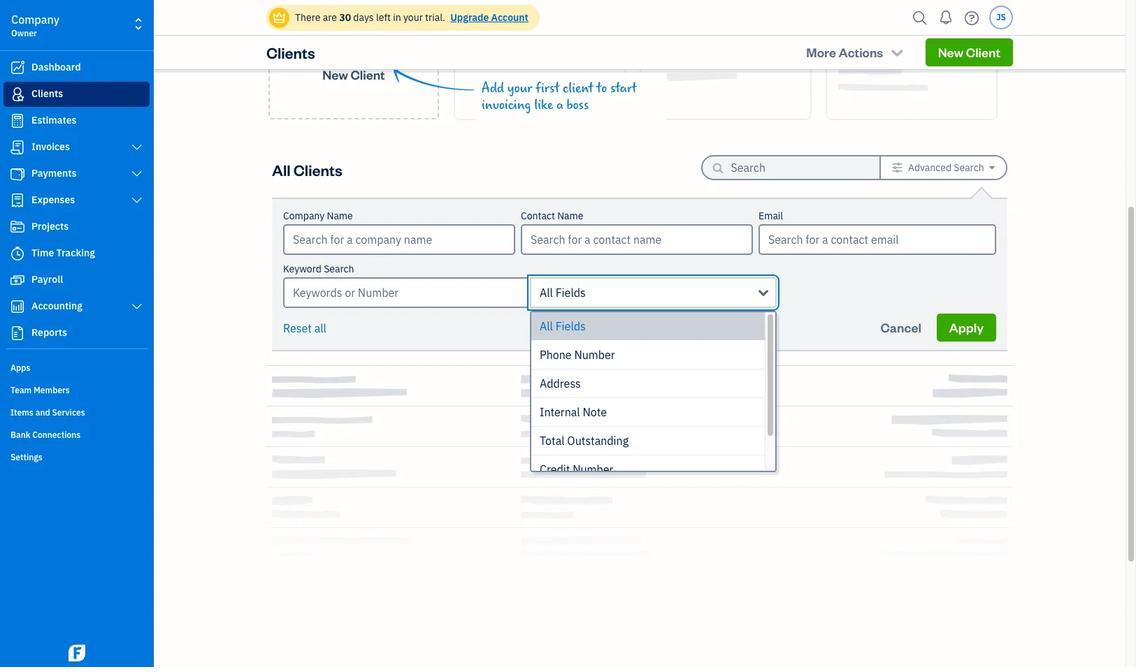 Task type: describe. For each thing, give the bounding box(es) containing it.
0 horizontal spatial new client link
[[268, 4, 439, 120]]

1 horizontal spatial new client
[[938, 44, 1001, 60]]

items and services link
[[3, 402, 150, 423]]

apps link
[[3, 357, 150, 378]]

chevron large down image for payments
[[130, 169, 143, 180]]

phone
[[540, 348, 572, 362]]

estimates link
[[3, 108, 150, 134]]

credit number
[[540, 463, 614, 477]]

a
[[556, 97, 563, 113]]

name for company name
[[327, 210, 353, 222]]

more actions button
[[794, 38, 917, 66]]

total outstanding
[[540, 434, 629, 448]]

boss
[[567, 97, 589, 113]]

credit number option
[[531, 456, 765, 485]]

search for keyword search
[[324, 263, 354, 275]]

client
[[563, 80, 593, 96]]

there are 30 days left in your trial. upgrade account
[[295, 11, 528, 24]]

crown image
[[272, 10, 287, 25]]

chevron large down image for invoices
[[130, 142, 143, 153]]

your inside add your first client to start invoicing like a boss
[[507, 80, 532, 96]]

estimates
[[31, 114, 77, 127]]

upgrade account link
[[448, 11, 528, 24]]

are
[[323, 11, 337, 24]]

payroll
[[31, 273, 63, 286]]

like
[[534, 97, 553, 113]]

add your first client to start invoicing like a boss
[[482, 80, 637, 113]]

payment image
[[9, 167, 26, 181]]

actions
[[839, 44, 883, 60]]

company name
[[283, 210, 353, 222]]

0 vertical spatial clients
[[266, 43, 315, 62]]

email
[[759, 210, 783, 222]]

caretdown image
[[989, 162, 995, 173]]

0 vertical spatial your
[[403, 11, 423, 24]]

keyword
[[283, 263, 322, 275]]

time tracking
[[31, 247, 95, 259]]

bank connections link
[[3, 424, 150, 445]]

1 horizontal spatial new
[[938, 44, 964, 60]]

reset
[[283, 322, 312, 336]]

days
[[353, 11, 374, 24]]

owner
[[11, 28, 37, 38]]

reports link
[[3, 321, 150, 346]]

projects
[[31, 220, 69, 233]]

payroll link
[[3, 268, 150, 293]]

left
[[376, 11, 391, 24]]

accounting
[[31, 300, 82, 313]]

company for name
[[283, 210, 325, 222]]

name for contact name
[[557, 210, 583, 222]]

items
[[10, 408, 33, 418]]

settings image
[[892, 162, 903, 173]]

search image
[[909, 7, 931, 28]]

company for owner
[[11, 13, 59, 27]]

1 horizontal spatial new client link
[[925, 38, 1013, 66]]

outstanding
[[567, 434, 629, 448]]

settings link
[[3, 447, 150, 468]]

number for phone number
[[574, 348, 615, 362]]

invoices link
[[3, 135, 150, 160]]

keyword search
[[283, 263, 354, 275]]

team
[[10, 385, 32, 396]]

expenses link
[[3, 188, 150, 213]]

invoice image
[[9, 141, 26, 155]]

Search text field
[[731, 157, 857, 179]]

2 vertical spatial clients
[[294, 160, 342, 179]]

Search for a contact email text field
[[760, 226, 995, 254]]

services
[[52, 408, 85, 418]]

timer image
[[9, 247, 26, 261]]

expense image
[[9, 194, 26, 208]]

dashboard image
[[9, 61, 26, 75]]

chevrondown image
[[889, 45, 905, 59]]

items and services
[[10, 408, 85, 418]]

clients link
[[3, 82, 150, 107]]

Search for a contact name text field
[[522, 226, 752, 254]]

bank
[[10, 430, 30, 440]]

client image
[[9, 87, 26, 101]]

dashboard
[[31, 61, 81, 73]]

freshbooks image
[[66, 645, 88, 662]]

number for credit number
[[573, 463, 614, 477]]

dashboard link
[[3, 55, 150, 80]]

internal note
[[540, 406, 607, 420]]

js button
[[989, 6, 1013, 29]]

cancel
[[881, 320, 921, 336]]

bank connections
[[10, 430, 81, 440]]

js
[[996, 12, 1006, 22]]

total
[[540, 434, 565, 448]]

project image
[[9, 220, 26, 234]]

projects link
[[3, 215, 150, 240]]

fields inside option
[[556, 320, 586, 334]]

more
[[806, 44, 836, 60]]

time tracking link
[[3, 241, 150, 266]]

Keywords or Number text field
[[283, 278, 530, 308]]

list box containing all fields
[[531, 313, 775, 485]]

0 horizontal spatial new client
[[323, 66, 385, 82]]



Task type: locate. For each thing, give the bounding box(es) containing it.
list box
[[531, 313, 775, 485]]

reset all
[[283, 322, 326, 336]]

chevron large down image for accounting
[[130, 301, 143, 313]]

chevron large down image up expenses link
[[130, 169, 143, 180]]

advanced search
[[908, 162, 984, 174]]

all clients
[[272, 160, 342, 179]]

report image
[[9, 327, 26, 341]]

go to help image
[[961, 7, 983, 28]]

chevron large down image
[[130, 142, 143, 153], [130, 169, 143, 180], [130, 195, 143, 206], [130, 301, 143, 313]]

search left caretdown icon
[[954, 162, 984, 174]]

1 horizontal spatial name
[[557, 210, 583, 222]]

all inside option
[[540, 320, 553, 334]]

0 horizontal spatial your
[[403, 11, 423, 24]]

1 vertical spatial number
[[573, 463, 614, 477]]

main element
[[0, 0, 189, 668]]

0 horizontal spatial search
[[324, 263, 354, 275]]

reports
[[31, 327, 67, 339]]

2 all fields from the top
[[540, 320, 586, 334]]

reset all button
[[283, 320, 326, 337]]

chart image
[[9, 300, 26, 314]]

clients up "company name"
[[294, 160, 342, 179]]

1 vertical spatial new client
[[323, 66, 385, 82]]

0 vertical spatial new
[[938, 44, 964, 60]]

number down the outstanding
[[573, 463, 614, 477]]

clients down crown 'icon'
[[266, 43, 315, 62]]

contact
[[521, 210, 555, 222]]

2 name from the left
[[557, 210, 583, 222]]

new client down go to help image
[[938, 44, 1001, 60]]

company owner
[[11, 13, 59, 38]]

connections
[[32, 430, 81, 440]]

invoicing
[[482, 97, 531, 113]]

clients up estimates
[[31, 87, 63, 100]]

members
[[34, 385, 70, 396]]

1 horizontal spatial search
[[954, 162, 984, 174]]

search right keyword
[[324, 263, 354, 275]]

0 vertical spatial fields
[[556, 286, 586, 300]]

4 chevron large down image from the top
[[130, 301, 143, 313]]

payments
[[31, 167, 77, 180]]

all fields inside "all fields" option
[[540, 320, 586, 334]]

team members link
[[3, 380, 150, 401]]

estimate image
[[9, 114, 26, 128]]

0 vertical spatial all
[[272, 160, 291, 179]]

trial.
[[425, 11, 445, 24]]

all
[[272, 160, 291, 179], [540, 286, 553, 300], [540, 320, 553, 334]]

all
[[314, 322, 326, 336]]

0 vertical spatial new client
[[938, 44, 1001, 60]]

search inside dropdown button
[[954, 162, 984, 174]]

new down notifications image
[[938, 44, 964, 60]]

total outstanding option
[[531, 427, 765, 456]]

team members
[[10, 385, 70, 396]]

name down all clients
[[327, 210, 353, 222]]

internal note option
[[531, 399, 765, 427]]

in
[[393, 11, 401, 24]]

phone number
[[540, 348, 615, 362]]

0 horizontal spatial name
[[327, 210, 353, 222]]

and
[[35, 408, 50, 418]]

1 vertical spatial new
[[323, 66, 348, 82]]

fields
[[556, 286, 586, 300], [556, 320, 586, 334]]

number right phone
[[574, 348, 615, 362]]

2 vertical spatial all
[[540, 320, 553, 334]]

0 vertical spatial company
[[11, 13, 59, 27]]

number
[[574, 348, 615, 362], [573, 463, 614, 477]]

1 vertical spatial company
[[283, 210, 325, 222]]

account
[[491, 11, 528, 24]]

cancel button
[[868, 314, 934, 342]]

apply button
[[937, 314, 996, 342]]

0 vertical spatial number
[[574, 348, 615, 362]]

1 vertical spatial search
[[324, 263, 354, 275]]

money image
[[9, 273, 26, 287]]

contact name
[[521, 210, 583, 222]]

3 chevron large down image from the top
[[130, 195, 143, 206]]

1 vertical spatial client
[[351, 66, 385, 82]]

fields inside field
[[556, 286, 586, 300]]

1 chevron large down image from the top
[[130, 142, 143, 153]]

start
[[610, 80, 637, 96]]

1 vertical spatial fields
[[556, 320, 586, 334]]

your
[[403, 11, 423, 24], [507, 80, 532, 96]]

there
[[295, 11, 321, 24]]

address
[[540, 377, 581, 391]]

30
[[339, 11, 351, 24]]

0 vertical spatial client
[[966, 44, 1001, 60]]

1 fields from the top
[[556, 286, 586, 300]]

phone number option
[[531, 341, 765, 370]]

payments link
[[3, 162, 150, 187]]

client down go to help image
[[966, 44, 1001, 60]]

credit
[[540, 463, 570, 477]]

name
[[327, 210, 353, 222], [557, 210, 583, 222]]

new client link
[[268, 4, 439, 120], [925, 38, 1013, 66]]

advanced search button
[[881, 157, 1006, 179]]

1 horizontal spatial client
[[966, 44, 1001, 60]]

notifications image
[[935, 3, 957, 31]]

company up 'owner'
[[11, 13, 59, 27]]

1 vertical spatial all fields
[[540, 320, 586, 334]]

chevron large down image for expenses
[[130, 195, 143, 206]]

add
[[482, 80, 504, 96]]

company inside main element
[[11, 13, 59, 27]]

search for advanced search
[[954, 162, 984, 174]]

0 horizontal spatial company
[[11, 13, 59, 27]]

chevron large down image inside "accounting" link
[[130, 301, 143, 313]]

0 vertical spatial search
[[954, 162, 984, 174]]

internal
[[540, 406, 580, 420]]

name right contact
[[557, 210, 583, 222]]

invoices
[[31, 141, 70, 153]]

more actions
[[806, 44, 883, 60]]

clients inside clients link
[[31, 87, 63, 100]]

accounting link
[[3, 294, 150, 320]]

apps
[[10, 363, 30, 373]]

new
[[938, 44, 964, 60], [323, 66, 348, 82]]

expenses
[[31, 194, 75, 206]]

address option
[[531, 370, 765, 399]]

0 horizontal spatial new
[[323, 66, 348, 82]]

your right in
[[403, 11, 423, 24]]

upgrade
[[450, 11, 489, 24]]

1 name from the left
[[327, 210, 353, 222]]

1 vertical spatial all
[[540, 286, 553, 300]]

all fields
[[540, 286, 586, 300], [540, 320, 586, 334]]

advanced
[[908, 162, 952, 174]]

1 vertical spatial your
[[507, 80, 532, 96]]

1 all fields from the top
[[540, 286, 586, 300]]

1 horizontal spatial your
[[507, 80, 532, 96]]

all inside field
[[540, 286, 553, 300]]

your up invoicing
[[507, 80, 532, 96]]

company
[[11, 13, 59, 27], [283, 210, 325, 222]]

0 vertical spatial all fields
[[540, 286, 586, 300]]

1 vertical spatial clients
[[31, 87, 63, 100]]

company down all clients
[[283, 210, 325, 222]]

2 fields from the top
[[556, 320, 586, 334]]

chevron large down image down payroll link
[[130, 301, 143, 313]]

new client down 30
[[323, 66, 385, 82]]

search
[[954, 162, 984, 174], [324, 263, 354, 275]]

2 chevron large down image from the top
[[130, 169, 143, 180]]

clients
[[266, 43, 315, 62], [31, 87, 63, 100], [294, 160, 342, 179]]

settings
[[10, 452, 43, 463]]

first
[[536, 80, 560, 96]]

chevron large down image down estimates link
[[130, 142, 143, 153]]

0 horizontal spatial client
[[351, 66, 385, 82]]

client down "days"
[[351, 66, 385, 82]]

time
[[31, 247, 54, 259]]

All Fields field
[[530, 278, 777, 308]]

1 horizontal spatial company
[[283, 210, 325, 222]]

all fields option
[[531, 313, 765, 341]]

all fields inside all fields field
[[540, 286, 586, 300]]

apply
[[949, 320, 984, 336]]

tracking
[[56, 247, 95, 259]]

to
[[597, 80, 607, 96]]

new down the are
[[323, 66, 348, 82]]

chevron large down image up projects link
[[130, 195, 143, 206]]

Search for a company name text field
[[285, 226, 514, 254]]

note
[[583, 406, 607, 420]]



Task type: vqa. For each thing, say whether or not it's contained in the screenshot.
bottom Number
yes



